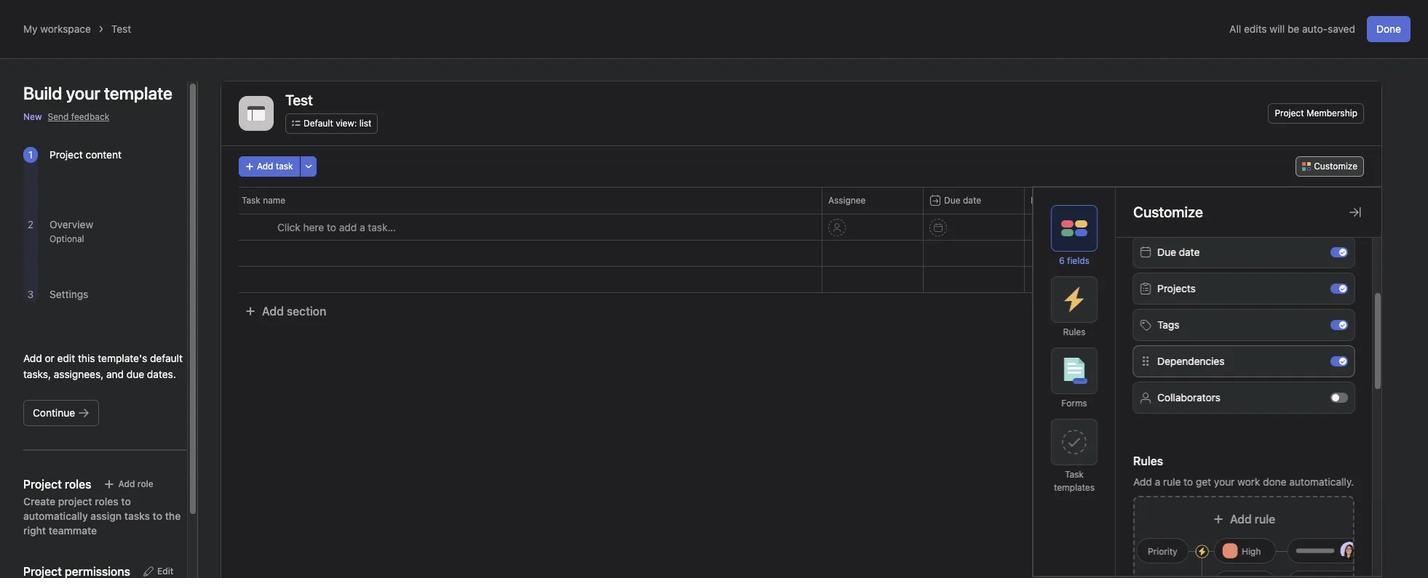 Task type: vqa. For each thing, say whether or not it's contained in the screenshot.
incoming at bottom left
no



Task type: locate. For each thing, give the bounding box(es) containing it.
add section
[[262, 305, 327, 318]]

1 vertical spatial a
[[1155, 476, 1161, 489]]

projects up the 6
[[1031, 195, 1065, 206]]

4 switch from the top
[[1331, 357, 1349, 367]]

1 horizontal spatial a
[[1155, 476, 1161, 489]]

3
[[27, 288, 34, 301]]

click here to add a task…
[[277, 221, 396, 234]]

task inside task templates
[[1066, 470, 1084, 481]]

1 horizontal spatial test
[[285, 92, 313, 109]]

get
[[1196, 476, 1212, 489]]

add left role
[[118, 479, 135, 490]]

roles
[[95, 496, 119, 508]]

settings
[[50, 288, 88, 301]]

0 horizontal spatial rule
[[1164, 476, 1182, 489]]

2 switch from the top
[[1331, 284, 1349, 294]]

due inside row
[[945, 195, 961, 206]]

add for add task
[[257, 161, 273, 172]]

1 horizontal spatial customize
[[1315, 161, 1358, 172]]

all edits will be auto-saved
[[1230, 23, 1356, 35]]

here
[[303, 221, 324, 234]]

switch for tags
[[1331, 320, 1349, 331]]

0 horizontal spatial date
[[963, 195, 982, 206]]

a right "add"
[[360, 221, 365, 234]]

1 vertical spatial due
[[1158, 246, 1177, 259]]

task up templates
[[1066, 470, 1084, 481]]

rule up high at the right bottom
[[1255, 513, 1276, 527]]

rules
[[1064, 327, 1086, 338], [1134, 455, 1164, 468]]

switch for due date
[[1331, 248, 1349, 258]]

1 horizontal spatial due date
[[1158, 246, 1200, 259]]

1 horizontal spatial date
[[1180, 246, 1200, 259]]

done
[[1377, 23, 1402, 35]]

automatically.
[[1290, 476, 1355, 489]]

test up the default
[[285, 92, 313, 109]]

customize
[[1315, 161, 1358, 172], [1134, 204, 1204, 221]]

due
[[127, 369, 144, 381]]

or
[[45, 352, 55, 365]]

0 horizontal spatial test
[[111, 23, 131, 35]]

your
[[1215, 476, 1235, 489]]

list
[[360, 118, 372, 129]]

a
[[360, 221, 365, 234], [1155, 476, 1161, 489]]

template image
[[248, 105, 265, 122]]

task…
[[368, 221, 396, 234]]

feedback
[[71, 111, 109, 122]]

your template
[[66, 83, 172, 103]]

rule left get
[[1164, 476, 1182, 489]]

the
[[165, 511, 181, 523]]

0 horizontal spatial due date
[[945, 195, 982, 206]]

1 vertical spatial rules
[[1134, 455, 1164, 468]]

1 vertical spatial test
[[285, 92, 313, 109]]

click here to add a task… row
[[221, 214, 1382, 241]]

project membership
[[1275, 108, 1358, 119]]

a left get
[[1155, 476, 1161, 489]]

6 fields
[[1060, 256, 1090, 267]]

content
[[86, 149, 122, 161]]

create
[[23, 496, 55, 508]]

due date
[[945, 195, 982, 206], [1158, 246, 1200, 259]]

project
[[1275, 108, 1305, 119], [50, 149, 83, 161]]

add task
[[257, 161, 293, 172]]

fields
[[1068, 256, 1090, 267]]

0 horizontal spatial a
[[360, 221, 365, 234]]

1 vertical spatial project
[[50, 149, 83, 161]]

1 vertical spatial due date
[[1158, 246, 1200, 259]]

to left "add"
[[327, 221, 336, 234]]

1 vertical spatial task
[[1066, 470, 1084, 481]]

1 vertical spatial date
[[1180, 246, 1200, 259]]

0 vertical spatial task
[[242, 195, 261, 206]]

0 horizontal spatial project
[[50, 149, 83, 161]]

default
[[150, 352, 183, 365]]

date inside row
[[963, 195, 982, 206]]

send
[[48, 111, 69, 122]]

add left task
[[257, 161, 273, 172]]

0 horizontal spatial task
[[242, 195, 261, 206]]

project content button
[[50, 149, 122, 161]]

test
[[111, 23, 131, 35], [285, 92, 313, 109]]

task
[[276, 161, 293, 172]]

0 vertical spatial due date
[[945, 195, 982, 206]]

1 switch from the top
[[1331, 248, 1349, 258]]

rule
[[1164, 476, 1182, 489], [1255, 513, 1276, 527]]

to down the add role button
[[121, 496, 131, 508]]

0 vertical spatial project
[[1275, 108, 1305, 119]]

1 horizontal spatial project
[[1275, 108, 1305, 119]]

row
[[221, 187, 1382, 214], [221, 240, 1382, 267], [221, 267, 1382, 293]]

3 switch from the top
[[1331, 320, 1349, 331]]

project right the 1
[[50, 149, 83, 161]]

0 vertical spatial a
[[360, 221, 365, 234]]

1 horizontal spatial projects
[[1158, 283, 1196, 295]]

1 vertical spatial customize
[[1134, 204, 1204, 221]]

add inside add or edit this template's default tasks, assignees, and due dates.
[[23, 352, 42, 365]]

0 horizontal spatial due
[[945, 195, 961, 206]]

test right workspace
[[111, 23, 131, 35]]

1 horizontal spatial due
[[1158, 246, 1177, 259]]

to
[[327, 221, 336, 234], [1184, 476, 1194, 489], [121, 496, 131, 508], [153, 511, 162, 523]]

build your template
[[23, 83, 172, 103]]

add section button
[[239, 299, 332, 325]]

1 horizontal spatial rule
[[1255, 513, 1276, 527]]

add for add a rule to get your work done automatically.
[[1134, 476, 1153, 489]]

tags
[[1158, 319, 1180, 331]]

0 vertical spatial date
[[963, 195, 982, 206]]

0 vertical spatial due
[[945, 195, 961, 206]]

1 vertical spatial rule
[[1255, 513, 1276, 527]]

0 vertical spatial test
[[111, 23, 131, 35]]

project content
[[50, 149, 122, 161]]

0 vertical spatial rule
[[1164, 476, 1182, 489]]

0 vertical spatial customize
[[1315, 161, 1358, 172]]

right teammate
[[23, 525, 97, 537]]

workspace
[[40, 23, 91, 35]]

add role button
[[97, 475, 160, 495]]

1 row from the top
[[221, 187, 1382, 214]]

saved
[[1328, 23, 1356, 35]]

project inside button
[[1275, 108, 1305, 119]]

switch
[[1331, 248, 1349, 258], [1331, 284, 1349, 294], [1331, 320, 1349, 331], [1331, 357, 1349, 367], [1331, 393, 1349, 403]]

add inside 'button'
[[257, 161, 273, 172]]

add left section
[[262, 305, 284, 318]]

add up high at the right bottom
[[1231, 513, 1252, 527]]

add for add section
[[262, 305, 284, 318]]

add up tasks,
[[23, 352, 42, 365]]

add for add or edit this template's default tasks, assignees, and due dates.
[[23, 352, 42, 365]]

template's
[[98, 352, 147, 365]]

project left membership
[[1275, 108, 1305, 119]]

task left name
[[242, 195, 261, 206]]

customize button
[[1297, 157, 1365, 177]]

will
[[1270, 23, 1286, 35]]

assignee
[[829, 195, 866, 206]]

task for task name
[[242, 195, 261, 206]]

1 vertical spatial projects
[[1158, 283, 1196, 295]]

projects
[[1031, 195, 1065, 206], [1158, 283, 1196, 295]]

add for add rule
[[1231, 513, 1252, 527]]

done
[[1264, 476, 1287, 489]]

add left get
[[1134, 476, 1153, 489]]

0 horizontal spatial projects
[[1031, 195, 1065, 206]]

add
[[257, 161, 273, 172], [262, 305, 284, 318], [23, 352, 42, 365], [1134, 476, 1153, 489], [118, 479, 135, 490], [1231, 513, 1252, 527]]

edits
[[1245, 23, 1268, 35]]

0 vertical spatial rules
[[1064, 327, 1086, 338]]

default view: list button
[[285, 114, 378, 134]]

task inside row
[[242, 195, 261, 206]]

role
[[137, 479, 154, 490]]

task templates
[[1055, 470, 1095, 494]]

projects up tags
[[1158, 283, 1196, 295]]

1 horizontal spatial task
[[1066, 470, 1084, 481]]

task
[[242, 195, 261, 206], [1066, 470, 1084, 481]]



Task type: describe. For each thing, give the bounding box(es) containing it.
dependencies
[[1158, 355, 1225, 368]]

add for add role
[[118, 479, 135, 490]]

project
[[58, 496, 92, 508]]

default view: list
[[304, 118, 372, 129]]

task name
[[242, 195, 286, 206]]

add rule
[[1231, 513, 1276, 527]]

continue button
[[23, 401, 99, 427]]

new send feedback
[[23, 111, 109, 122]]

0 horizontal spatial customize
[[1134, 204, 1204, 221]]

customize inside dropdown button
[[1315, 161, 1358, 172]]

membership
[[1307, 108, 1358, 119]]

row containing task name
[[221, 187, 1382, 214]]

priority
[[1148, 547, 1178, 558]]

5 switch from the top
[[1331, 393, 1349, 403]]

project roles
[[23, 478, 91, 492]]

dates.
[[147, 369, 176, 381]]

send feedback link
[[48, 111, 109, 124]]

1 horizontal spatial rules
[[1134, 455, 1164, 468]]

work
[[1238, 476, 1261, 489]]

build
[[23, 83, 62, 103]]

to left the
[[153, 511, 162, 523]]

this
[[78, 352, 95, 365]]

add or edit this template's default tasks, assignees, and due dates.
[[23, 352, 183, 381]]

done button
[[1368, 16, 1411, 42]]

due date inside row
[[945, 195, 982, 206]]

3 row from the top
[[221, 267, 1382, 293]]

edit
[[57, 352, 75, 365]]

and
[[106, 369, 124, 381]]

2
[[28, 218, 34, 231]]

name
[[263, 195, 286, 206]]

click
[[277, 221, 301, 234]]

close details image
[[1350, 207, 1362, 218]]

my
[[23, 23, 38, 35]]

to inside row
[[327, 221, 336, 234]]

2 row from the top
[[221, 240, 1382, 267]]

project for project membership
[[1275, 108, 1305, 119]]

collaborators
[[1158, 392, 1221, 404]]

view:
[[336, 118, 357, 129]]

high
[[1242, 547, 1262, 558]]

automatically
[[23, 511, 88, 523]]

tasks
[[124, 511, 150, 523]]

add task button
[[239, 157, 300, 177]]

continue
[[33, 407, 75, 419]]

1
[[28, 149, 33, 161]]

switch for dependencies
[[1331, 357, 1349, 367]]

edit button
[[136, 562, 180, 579]]

edit
[[157, 567, 174, 578]]

0 horizontal spatial rules
[[1064, 327, 1086, 338]]

project membership button
[[1269, 103, 1365, 124]]

assign
[[91, 511, 122, 523]]

all
[[1230, 23, 1242, 35]]

overview
[[50, 218, 93, 231]]

overview optional
[[50, 218, 93, 245]]

add role
[[118, 479, 154, 490]]

6
[[1060, 256, 1065, 267]]

0 vertical spatial projects
[[1031, 195, 1065, 206]]

my workspace link
[[23, 23, 91, 35]]

add
[[339, 221, 357, 234]]

assignees,
[[54, 369, 104, 381]]

tasks,
[[23, 369, 51, 381]]

auto-
[[1303, 23, 1328, 35]]

optional
[[50, 234, 84, 245]]

templates
[[1055, 483, 1095, 494]]

create project roles to automatically assign tasks to the right teammate
[[23, 496, 181, 537]]

be
[[1288, 23, 1300, 35]]

default
[[304, 118, 333, 129]]

forms
[[1062, 398, 1088, 409]]

1 2 3
[[27, 149, 34, 301]]

new
[[23, 111, 42, 122]]

my workspace
[[23, 23, 91, 35]]

overview button
[[50, 218, 93, 231]]

a inside row
[[360, 221, 365, 234]]

task for task templates
[[1066, 470, 1084, 481]]

section
[[287, 305, 327, 318]]

more actions image
[[304, 162, 313, 171]]

switch for projects
[[1331, 284, 1349, 294]]

add a rule to get your work done automatically.
[[1134, 476, 1355, 489]]

to left get
[[1184, 476, 1194, 489]]

project for project content
[[50, 149, 83, 161]]



